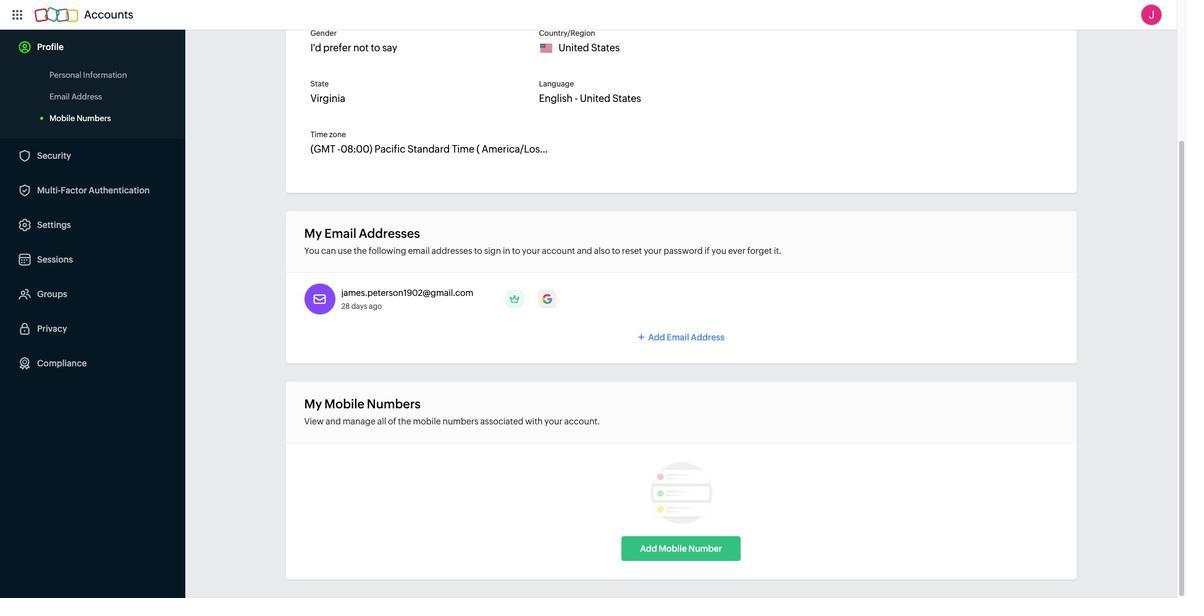 Task type: describe. For each thing, give the bounding box(es) containing it.
the inside my email addresses you can use the following email addresses to sign in to your account and also to reset your password if you ever forget it.
[[354, 246, 367, 256]]

number
[[689, 544, 722, 554]]

associated
[[480, 416, 524, 426]]

sessions
[[37, 255, 73, 264]]

1 to from the left
[[474, 246, 482, 256]]

my mobile numbers view and manage all of the mobile numbers associated with your account.
[[304, 397, 600, 426]]

mobile for my
[[324, 397, 365, 411]]

3 to from the left
[[612, 246, 620, 256]]

also
[[594, 246, 610, 256]]

add email address
[[648, 332, 725, 342]]

my for my email addresses
[[304, 226, 322, 240]]

0 vertical spatial numbers
[[77, 114, 111, 123]]

password
[[664, 246, 703, 256]]

profile
[[37, 42, 64, 52]]

email address
[[49, 92, 102, 101]]

manage
[[343, 416, 376, 426]]

numbers inside the my mobile numbers view and manage all of the mobile numbers associated with your account.
[[367, 397, 421, 411]]

information
[[83, 70, 127, 80]]

groups
[[37, 289, 67, 299]]

following
[[369, 246, 406, 256]]

add for add mobile number
[[640, 544, 657, 554]]

if
[[705, 246, 710, 256]]

ago
[[369, 302, 382, 311]]

account
[[542, 246, 575, 256]]

the inside the my mobile numbers view and manage all of the mobile numbers associated with your account.
[[398, 416, 411, 426]]

add mobile number
[[640, 544, 722, 554]]

numbers
[[443, 416, 479, 426]]

you
[[304, 246, 320, 256]]

primary image
[[505, 290, 524, 308]]

sign
[[484, 246, 501, 256]]

addresses
[[432, 246, 472, 256]]

reset
[[622, 246, 642, 256]]

your inside the my mobile numbers view and manage all of the mobile numbers associated with your account.
[[545, 416, 563, 426]]

accounts
[[84, 8, 133, 21]]

and inside the my mobile numbers view and manage all of the mobile numbers associated with your account.
[[326, 416, 341, 426]]

addresses
[[359, 226, 420, 240]]

factor
[[61, 185, 87, 195]]

compliance
[[37, 358, 87, 368]]

multi-factor authentication
[[37, 185, 150, 195]]

2 to from the left
[[512, 246, 520, 256]]

ever
[[728, 246, 746, 256]]

view
[[304, 416, 324, 426]]

in
[[503, 246, 510, 256]]

of
[[388, 416, 396, 426]]

add mobile number button
[[622, 536, 741, 561]]

0 horizontal spatial address
[[71, 92, 102, 101]]

personal information
[[49, 70, 127, 80]]

use
[[338, 246, 352, 256]]



Task type: locate. For each thing, give the bounding box(es) containing it.
email
[[408, 246, 430, 256]]

1 vertical spatial address
[[691, 332, 725, 342]]

my
[[304, 226, 322, 240], [304, 397, 322, 411]]

1 horizontal spatial the
[[398, 416, 411, 426]]

1 vertical spatial email
[[324, 226, 356, 240]]

email for my
[[324, 226, 356, 240]]

personal
[[49, 70, 82, 80]]

numbers
[[77, 114, 111, 123], [367, 397, 421, 411]]

my inside the my mobile numbers view and manage all of the mobile numbers associated with your account.
[[304, 397, 322, 411]]

multi-
[[37, 185, 61, 195]]

and right view
[[326, 416, 341, 426]]

mobile left number
[[659, 544, 687, 554]]

0 vertical spatial add
[[648, 332, 665, 342]]

security
[[37, 151, 71, 161]]

can
[[321, 246, 336, 256]]

my up you
[[304, 226, 322, 240]]

1 vertical spatial mobile
[[324, 397, 365, 411]]

0 horizontal spatial email
[[49, 92, 70, 101]]

0 vertical spatial address
[[71, 92, 102, 101]]

my inside my email addresses you can use the following email addresses to sign in to your account and also to reset your password if you ever forget it.
[[304, 226, 322, 240]]

with
[[525, 416, 543, 426]]

0 vertical spatial the
[[354, 246, 367, 256]]

your right in
[[522, 246, 540, 256]]

28
[[341, 302, 350, 311]]

privacy
[[37, 324, 67, 334]]

2 horizontal spatial email
[[667, 332, 689, 342]]

my up view
[[304, 397, 322, 411]]

your right reset
[[644, 246, 662, 256]]

your right with
[[545, 416, 563, 426]]

1 horizontal spatial to
[[512, 246, 520, 256]]

2 horizontal spatial your
[[644, 246, 662, 256]]

0 horizontal spatial numbers
[[77, 114, 111, 123]]

to left sign
[[474, 246, 482, 256]]

add
[[648, 332, 665, 342], [640, 544, 657, 554]]

it.
[[774, 246, 782, 256]]

0 vertical spatial email
[[49, 92, 70, 101]]

2 vertical spatial mobile
[[659, 544, 687, 554]]

you
[[712, 246, 727, 256]]

my email addresses you can use the following email addresses to sign in to your account and also to reset your password if you ever forget it.
[[304, 226, 782, 256]]

0 horizontal spatial the
[[354, 246, 367, 256]]

1 horizontal spatial email
[[324, 226, 356, 240]]

1 horizontal spatial mobile
[[324, 397, 365, 411]]

james.peterson1902@gmail.com
[[341, 288, 473, 298]]

to right in
[[512, 246, 520, 256]]

mobile down email address at the top
[[49, 114, 75, 123]]

2 vertical spatial email
[[667, 332, 689, 342]]

email
[[49, 92, 70, 101], [324, 226, 356, 240], [667, 332, 689, 342]]

mobile up manage
[[324, 397, 365, 411]]

mobile inside the my mobile numbers view and manage all of the mobile numbers associated with your account.
[[324, 397, 365, 411]]

1 vertical spatial my
[[304, 397, 322, 411]]

2 horizontal spatial to
[[612, 246, 620, 256]]

0 vertical spatial mobile
[[49, 114, 75, 123]]

mobile inside button
[[659, 544, 687, 554]]

to right also
[[612, 246, 620, 256]]

settings
[[37, 220, 71, 230]]

forget
[[747, 246, 772, 256]]

0 horizontal spatial and
[[326, 416, 341, 426]]

the right of
[[398, 416, 411, 426]]

numbers up of
[[367, 397, 421, 411]]

the
[[354, 246, 367, 256], [398, 416, 411, 426]]

my for my mobile numbers
[[304, 397, 322, 411]]

numbers down email address at the top
[[77, 114, 111, 123]]

1 vertical spatial and
[[326, 416, 341, 426]]

to
[[474, 246, 482, 256], [512, 246, 520, 256], [612, 246, 620, 256]]

and inside my email addresses you can use the following email addresses to sign in to your account and also to reset your password if you ever forget it.
[[577, 246, 592, 256]]

add for add email address
[[648, 332, 665, 342]]

1 horizontal spatial numbers
[[367, 397, 421, 411]]

and
[[577, 246, 592, 256], [326, 416, 341, 426]]

add inside 'add mobile number' button
[[640, 544, 657, 554]]

0 horizontal spatial your
[[522, 246, 540, 256]]

1 horizontal spatial address
[[691, 332, 725, 342]]

mobile numbers
[[49, 114, 111, 123]]

email for add
[[667, 332, 689, 342]]

1 vertical spatial add
[[640, 544, 657, 554]]

james.peterson1902@gmail.com 28 days ago
[[341, 288, 473, 311]]

1 vertical spatial the
[[398, 416, 411, 426]]

0 horizontal spatial mobile
[[49, 114, 75, 123]]

0 vertical spatial my
[[304, 226, 322, 240]]

your
[[522, 246, 540, 256], [644, 246, 662, 256], [545, 416, 563, 426]]

1 vertical spatial numbers
[[367, 397, 421, 411]]

mobile
[[49, 114, 75, 123], [324, 397, 365, 411], [659, 544, 687, 554]]

mobile
[[413, 416, 441, 426]]

the right use
[[354, 246, 367, 256]]

and left also
[[577, 246, 592, 256]]

address
[[71, 92, 102, 101], [691, 332, 725, 342]]

2 my from the top
[[304, 397, 322, 411]]

1 horizontal spatial your
[[545, 416, 563, 426]]

email inside my email addresses you can use the following email addresses to sign in to your account and also to reset your password if you ever forget it.
[[324, 226, 356, 240]]

0 vertical spatial and
[[577, 246, 592, 256]]

mobile for add
[[659, 544, 687, 554]]

account.
[[564, 416, 600, 426]]

2 horizontal spatial mobile
[[659, 544, 687, 554]]

0 horizontal spatial to
[[474, 246, 482, 256]]

authentication
[[89, 185, 150, 195]]

all
[[377, 416, 386, 426]]

days
[[351, 302, 367, 311]]

1 horizontal spatial and
[[577, 246, 592, 256]]

1 my from the top
[[304, 226, 322, 240]]



Task type: vqa. For each thing, say whether or not it's contained in the screenshot.
First Name *
no



